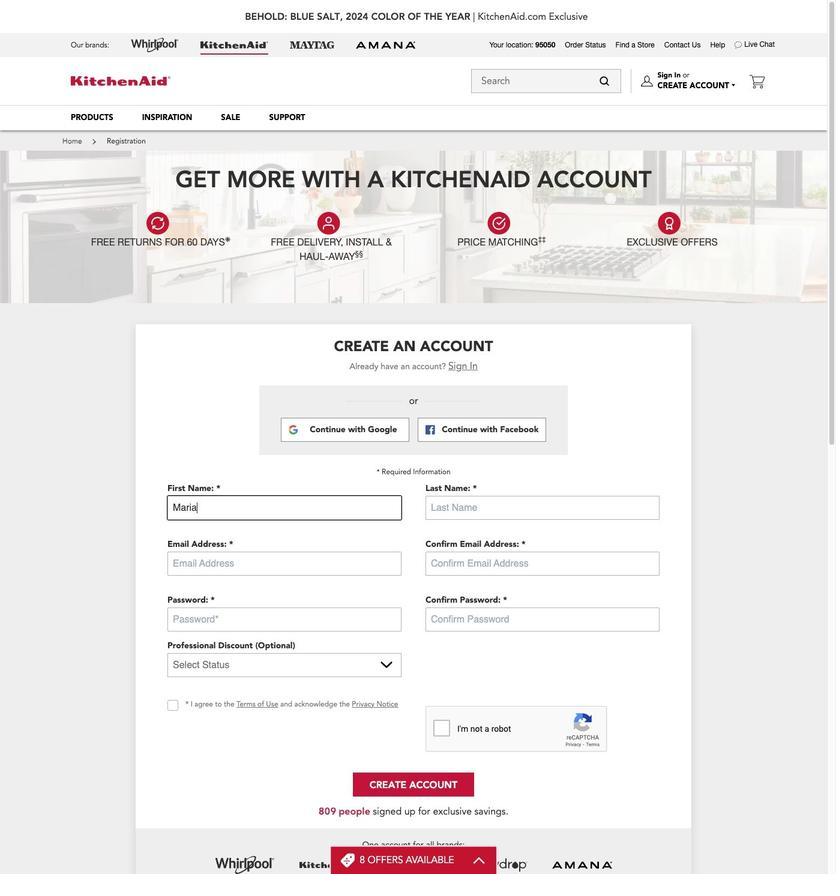 Task type: vqa. For each thing, say whether or not it's contained in the screenshot.
the .
no



Task type: describe. For each thing, give the bounding box(es) containing it.
0 horizontal spatial maytag image
[[290, 41, 334, 49]]

amana image
[[356, 41, 416, 49]]

Password password field
[[168, 608, 402, 632]]

amanalogo nav image
[[552, 850, 612, 874]]

inspiration element
[[142, 112, 192, 123]]

Last Name text field
[[426, 496, 660, 520]]

everydrop image
[[468, 850, 528, 874]]

Email Address email field
[[168, 552, 402, 576]]

Confirm Password password field
[[426, 608, 660, 632]]

1 vertical spatial kitchenaid image
[[71, 76, 171, 86]]

support element
[[269, 112, 305, 123]]

1 vertical spatial maytag image
[[384, 850, 444, 874]]



Task type: locate. For each thing, give the bounding box(es) containing it.
1 vertical spatial whirlpool image
[[215, 850, 275, 874]]

1 horizontal spatial maytag image
[[384, 850, 444, 874]]

2 vertical spatial kitchenaid image
[[299, 850, 359, 874]]

products element
[[71, 112, 113, 123]]

1 horizontal spatial kitchenaid image
[[201, 41, 268, 49]]

0 vertical spatial whirlpool image
[[131, 38, 179, 52]]

0 vertical spatial kitchenaid image
[[201, 41, 268, 49]]

0 horizontal spatial whirlpool image
[[131, 38, 179, 52]]

0 horizontal spatial kitchenaid image
[[71, 76, 171, 86]]

Confirm Email Address email field
[[426, 552, 660, 576]]

Search search field
[[471, 69, 622, 93]]

0 vertical spatial maytag image
[[290, 41, 334, 49]]

First Name text field
[[168, 496, 402, 520]]

menu
[[56, 105, 771, 130]]

1 horizontal spatial whirlpool image
[[215, 850, 275, 874]]

whirlpool image
[[131, 38, 179, 52], [215, 850, 275, 874]]

2 horizontal spatial kitchenaid image
[[299, 850, 359, 874]]

maytag image
[[290, 41, 334, 49], [384, 850, 444, 874]]

sale element
[[221, 112, 241, 123]]

kitchenaid image
[[201, 41, 268, 49], [71, 76, 171, 86], [299, 850, 359, 874]]



